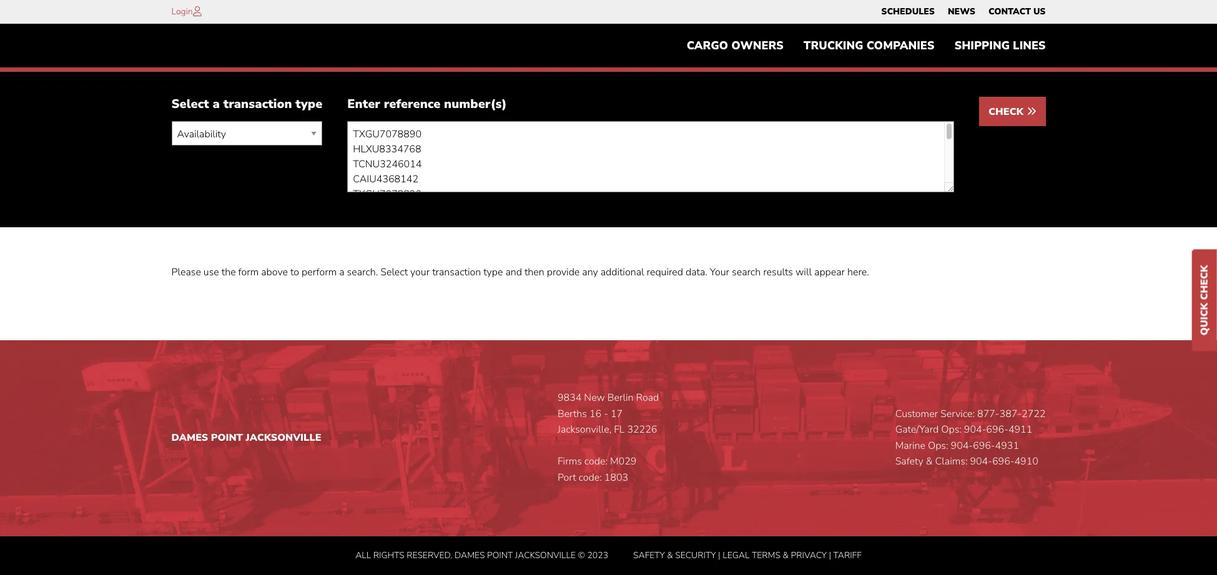 Task type: locate. For each thing, give the bounding box(es) containing it.
1 vertical spatial safety
[[633, 549, 665, 561]]

firms
[[558, 455, 582, 469]]

code:
[[584, 455, 608, 469], [579, 471, 602, 485]]

trucking
[[804, 38, 863, 53]]

cargo
[[687, 38, 728, 53]]

shipping lines
[[955, 38, 1046, 53]]

0 vertical spatial select
[[171, 96, 209, 113]]

©
[[578, 549, 585, 561]]

0 horizontal spatial dames
[[171, 431, 208, 445]]

results
[[763, 266, 793, 279]]

& right terms
[[783, 549, 789, 561]]

0 horizontal spatial check
[[989, 105, 1026, 119]]

1 horizontal spatial check
[[1198, 265, 1212, 300]]

contact us link
[[989, 3, 1046, 21]]

&
[[926, 455, 933, 469], [667, 549, 673, 561], [783, 549, 789, 561]]

menu bar
[[875, 3, 1052, 21], [677, 33, 1056, 58]]

select
[[171, 96, 209, 113], [380, 266, 408, 279]]

berths
[[558, 407, 587, 421]]

rights
[[373, 549, 404, 561]]

0 vertical spatial menu bar
[[875, 3, 1052, 21]]

2 horizontal spatial &
[[926, 455, 933, 469]]

0 horizontal spatial type
[[296, 96, 322, 113]]

code: up the 1803
[[584, 455, 608, 469]]

2 | from the left
[[829, 549, 831, 561]]

1 vertical spatial check
[[1198, 265, 1212, 300]]

904- right the 'claims:'
[[970, 455, 992, 469]]

1 horizontal spatial jacksonville
[[515, 549, 576, 561]]

1 vertical spatial a
[[339, 266, 344, 279]]

a
[[213, 96, 220, 113], [339, 266, 344, 279]]

1 vertical spatial menu bar
[[677, 33, 1056, 58]]

reserved.
[[407, 549, 452, 561]]

safety down marine
[[895, 455, 923, 469]]

news
[[948, 6, 975, 17]]

your
[[410, 266, 430, 279]]

0 vertical spatial point
[[211, 431, 243, 445]]

select a transaction type
[[171, 96, 322, 113]]

1 vertical spatial select
[[380, 266, 408, 279]]

| left the tariff
[[829, 549, 831, 561]]

& left the security
[[667, 549, 673, 561]]

1 vertical spatial dames
[[455, 549, 485, 561]]

0 vertical spatial transaction
[[223, 96, 292, 113]]

safety left the security
[[633, 549, 665, 561]]

4910
[[1015, 455, 1038, 469]]

transaction
[[223, 96, 292, 113], [432, 266, 481, 279]]

terms
[[752, 549, 781, 561]]

type left and
[[483, 266, 503, 279]]

user image
[[193, 6, 201, 16]]

tariff link
[[833, 549, 862, 561]]

1 vertical spatial jacksonville
[[515, 549, 576, 561]]

road
[[636, 391, 659, 405]]

0 horizontal spatial select
[[171, 96, 209, 113]]

904- up the 'claims:'
[[951, 439, 973, 453]]

0 vertical spatial safety
[[895, 455, 923, 469]]

additional
[[601, 266, 644, 279]]

1 horizontal spatial select
[[380, 266, 408, 279]]

17
[[611, 407, 623, 421]]

port
[[558, 471, 576, 485]]

type
[[296, 96, 322, 113], [483, 266, 503, 279]]

1 horizontal spatial &
[[783, 549, 789, 561]]

0 horizontal spatial a
[[213, 96, 220, 113]]

4911
[[1009, 423, 1033, 437]]

enter
[[347, 96, 380, 113]]

footer containing 9834 new berlin road
[[0, 340, 1217, 575]]

gate/yard
[[895, 423, 939, 437]]

1 horizontal spatial safety
[[895, 455, 923, 469]]

safety & security | legal terms & privacy | tariff
[[633, 549, 862, 561]]

& left the 'claims:'
[[926, 455, 933, 469]]

2722
[[1022, 407, 1046, 421]]

|
[[718, 549, 720, 561], [829, 549, 831, 561]]

0 horizontal spatial point
[[211, 431, 243, 445]]

menu bar up shipping at top
[[875, 3, 1052, 21]]

quick
[[1198, 303, 1212, 335]]

your
[[710, 266, 729, 279]]

1 horizontal spatial transaction
[[432, 266, 481, 279]]

0 vertical spatial a
[[213, 96, 220, 113]]

safety & security link
[[633, 549, 716, 561]]

696-
[[986, 423, 1009, 437], [973, 439, 995, 453], [992, 455, 1015, 469]]

safety
[[895, 455, 923, 469], [633, 549, 665, 561]]

menu bar down schedules link
[[677, 33, 1056, 58]]

and
[[506, 266, 522, 279]]

1 | from the left
[[718, 549, 720, 561]]

menu bar containing schedules
[[875, 3, 1052, 21]]

code: right 'port'
[[579, 471, 602, 485]]

1 horizontal spatial type
[[483, 266, 503, 279]]

footer
[[0, 340, 1217, 575]]

-
[[604, 407, 608, 421]]

safety inside customer service: 877-387-2722 gate/yard ops: 904-696-4911 marine ops: 904-696-4931 safety & claims: 904-696-4910
[[895, 455, 923, 469]]

jacksonville
[[246, 431, 321, 445], [515, 549, 576, 561]]

all rights reserved. dames point jacksonville © 2023
[[355, 549, 608, 561]]

dames
[[171, 431, 208, 445], [455, 549, 485, 561]]

check button
[[979, 97, 1046, 126]]

schedules link
[[881, 3, 935, 21]]

type left the enter
[[296, 96, 322, 113]]

0 horizontal spatial jacksonville
[[246, 431, 321, 445]]

angle double right image
[[1026, 106, 1036, 116]]

jacksonville,
[[558, 423, 612, 437]]

1 horizontal spatial |
[[829, 549, 831, 561]]

quick check
[[1198, 265, 1212, 335]]

904- down 877-
[[964, 423, 986, 437]]

1 vertical spatial 696-
[[973, 439, 995, 453]]

check
[[989, 105, 1026, 119], [1198, 265, 1212, 300]]

enter reference number(s)
[[347, 96, 507, 113]]

search.
[[347, 266, 378, 279]]

owners
[[732, 38, 784, 53]]

1 vertical spatial point
[[487, 549, 513, 561]]

| left legal
[[718, 549, 720, 561]]

use
[[204, 266, 219, 279]]

shipping
[[955, 38, 1010, 53]]

877-
[[977, 407, 1000, 421]]

news link
[[948, 3, 975, 21]]

904-
[[964, 423, 986, 437], [951, 439, 973, 453], [970, 455, 992, 469]]

service:
[[941, 407, 975, 421]]

ops:
[[941, 423, 962, 437], [928, 439, 948, 453]]

ops: down service:
[[941, 423, 962, 437]]

0 horizontal spatial |
[[718, 549, 720, 561]]

ops: up the 'claims:'
[[928, 439, 948, 453]]

0 vertical spatial check
[[989, 105, 1026, 119]]

0 vertical spatial ops:
[[941, 423, 962, 437]]

firms code:  m029 port code:  1803
[[558, 455, 637, 485]]

privacy
[[791, 549, 827, 561]]

search
[[732, 266, 761, 279]]



Task type: vqa. For each thing, say whether or not it's contained in the screenshot.
All
yes



Task type: describe. For each thing, give the bounding box(es) containing it.
32226
[[627, 423, 657, 437]]

4931
[[995, 439, 1019, 453]]

dames point jacksonville
[[171, 431, 321, 445]]

2023
[[587, 549, 608, 561]]

1 vertical spatial transaction
[[432, 266, 481, 279]]

9834
[[558, 391, 582, 405]]

please
[[171, 266, 201, 279]]

1 vertical spatial code:
[[579, 471, 602, 485]]

trucking companies link
[[794, 33, 945, 58]]

2 vertical spatial 904-
[[970, 455, 992, 469]]

claims:
[[935, 455, 968, 469]]

check inside "link"
[[1198, 265, 1212, 300]]

0 vertical spatial dames
[[171, 431, 208, 445]]

2 vertical spatial 696-
[[992, 455, 1015, 469]]

1 horizontal spatial dames
[[455, 549, 485, 561]]

tariff
[[833, 549, 862, 561]]

form
[[238, 266, 259, 279]]

the
[[222, 266, 236, 279]]

trucking companies
[[804, 38, 935, 53]]

berlin
[[608, 391, 634, 405]]

legal terms & privacy link
[[723, 549, 827, 561]]

cargo owners
[[687, 38, 784, 53]]

required
[[647, 266, 683, 279]]

387-
[[1000, 407, 1022, 421]]

0 horizontal spatial &
[[667, 549, 673, 561]]

number(s)
[[444, 96, 507, 113]]

& inside customer service: 877-387-2722 gate/yard ops: 904-696-4911 marine ops: 904-696-4931 safety & claims: 904-696-4910
[[926, 455, 933, 469]]

Enter reference number(s) text field
[[347, 121, 954, 193]]

contact
[[989, 6, 1031, 17]]

0 horizontal spatial transaction
[[223, 96, 292, 113]]

new
[[584, 391, 605, 405]]

to
[[290, 266, 299, 279]]

1 vertical spatial type
[[483, 266, 503, 279]]

0 vertical spatial 696-
[[986, 423, 1009, 437]]

appear
[[814, 266, 845, 279]]

1 horizontal spatial point
[[487, 549, 513, 561]]

data.
[[686, 266, 707, 279]]

0 vertical spatial jacksonville
[[246, 431, 321, 445]]

schedules
[[881, 6, 935, 17]]

cargo owners link
[[677, 33, 794, 58]]

0 horizontal spatial safety
[[633, 549, 665, 561]]

login
[[171, 6, 193, 17]]

customer service: 877-387-2722 gate/yard ops: 904-696-4911 marine ops: 904-696-4931 safety & claims: 904-696-4910
[[895, 407, 1046, 469]]

0 vertical spatial type
[[296, 96, 322, 113]]

check inside button
[[989, 105, 1026, 119]]

customer
[[895, 407, 938, 421]]

m029
[[610, 455, 637, 469]]

perform
[[302, 266, 337, 279]]

all
[[355, 549, 371, 561]]

1803
[[604, 471, 628, 485]]

lines
[[1013, 38, 1046, 53]]

provide
[[547, 266, 580, 279]]

marine
[[895, 439, 926, 453]]

contact us
[[989, 6, 1046, 17]]

fl
[[614, 423, 625, 437]]

9834 new berlin road berths 16 - 17 jacksonville, fl 32226
[[558, 391, 659, 437]]

quick check link
[[1192, 249, 1217, 351]]

us
[[1034, 6, 1046, 17]]

security
[[675, 549, 716, 561]]

16
[[590, 407, 602, 421]]

legal
[[723, 549, 750, 561]]

above
[[261, 266, 288, 279]]

please use the form above to perform a search. select your transaction type and then provide any additional required data. your search results will appear here.
[[171, 266, 869, 279]]

shipping lines link
[[945, 33, 1056, 58]]

reference
[[384, 96, 441, 113]]

0 vertical spatial 904-
[[964, 423, 986, 437]]

any
[[582, 266, 598, 279]]

login link
[[171, 6, 193, 17]]

1 vertical spatial 904-
[[951, 439, 973, 453]]

here.
[[848, 266, 869, 279]]

0 vertical spatial code:
[[584, 455, 608, 469]]

then
[[525, 266, 544, 279]]

menu bar containing cargo owners
[[677, 33, 1056, 58]]

1 vertical spatial ops:
[[928, 439, 948, 453]]

1 horizontal spatial a
[[339, 266, 344, 279]]

companies
[[867, 38, 935, 53]]

will
[[796, 266, 812, 279]]



